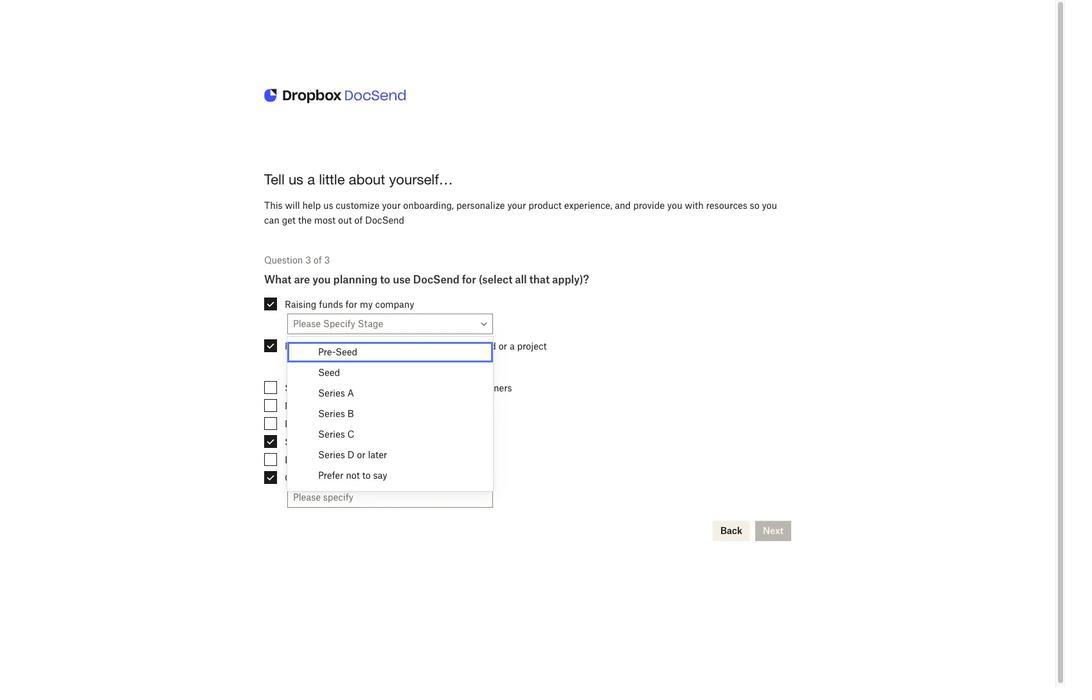 Task type: locate. For each thing, give the bounding box(es) containing it.
seed left 'behalf'
[[336, 347, 358, 358]]

2 3 from the left
[[325, 255, 330, 266]]

raising funds for my company
[[285, 299, 415, 310]]

you right so
[[763, 200, 778, 211]]

onboarding,
[[403, 200, 454, 211]]

1 horizontal spatial and
[[348, 437, 364, 448]]

client
[[366, 401, 390, 412]]

for left my at the top
[[346, 299, 358, 310]]

what are you planning to use docsend for (select all that apply)?
[[264, 274, 589, 287]]

for left (select
[[462, 274, 477, 287]]

us right tell
[[289, 171, 304, 188]]

1 vertical spatial for
[[346, 299, 358, 310]]

0 vertical spatial raising
[[285, 299, 317, 310]]

docsend right use
[[414, 274, 460, 287]]

d
[[348, 450, 355, 461]]

0 vertical spatial product
[[529, 200, 562, 211]]

recruiting and onboarding employees
[[285, 419, 447, 430]]

1 vertical spatial and
[[332, 419, 348, 430]]

please
[[293, 319, 321, 330]]

2 funds from the top
[[319, 341, 343, 352]]

series left a
[[318, 388, 345, 399]]

product up the existing
[[325, 383, 358, 394]]

funds left on
[[319, 341, 343, 352]]

a up prefer
[[330, 455, 335, 466]]

us
[[289, 171, 304, 188], [324, 200, 334, 211]]

and left b
[[332, 419, 348, 430]]

list box
[[288, 343, 493, 487]]

funds for on
[[319, 341, 343, 352]]

of right "question"
[[314, 255, 322, 266]]

1 horizontal spatial of
[[355, 215, 363, 226]]

of right 'behalf'
[[388, 341, 396, 352]]

can
[[264, 215, 280, 226]]

1 horizontal spatial 3
[[325, 255, 330, 266]]

series for series d or later
[[318, 450, 345, 461]]

a right the 'selling'
[[317, 383, 322, 394]]

not
[[346, 471, 360, 481]]

2 horizontal spatial and
[[615, 200, 631, 211]]

prefer
[[318, 471, 344, 481]]

product left experience,
[[529, 200, 562, 211]]

or right d
[[357, 450, 366, 461]]

0 horizontal spatial for
[[346, 299, 358, 310]]

docsend inside this will help us customize your onboarding, personalize your product experience, and provide you with resources so you can get the most out of docsend
[[365, 215, 405, 226]]

new
[[415, 383, 433, 394]]

1 vertical spatial of
[[314, 255, 322, 266]]

later
[[368, 450, 387, 461]]

0 vertical spatial docsend
[[365, 215, 405, 226]]

project
[[517, 341, 547, 352]]

1 vertical spatial to
[[404, 383, 412, 394]]

series c
[[318, 429, 355, 440]]

1 horizontal spatial your
[[508, 200, 527, 211]]

1 raising from the top
[[285, 299, 317, 310]]

with
[[685, 200, 704, 211]]

raising down please
[[285, 341, 317, 352]]

raising up please
[[285, 299, 317, 310]]

us up the most at the top left of page
[[324, 200, 334, 211]]

series down board
[[318, 450, 345, 461]]

question 3 of 3
[[264, 255, 330, 266]]

docsend inside what are you planning to use docsend for (select all that apply)? group
[[414, 274, 460, 287]]

0 horizontal spatial your
[[382, 200, 401, 211]]

managing
[[285, 401, 328, 412]]

you left with
[[668, 200, 683, 211]]

or down selling a product or service to new clients or partners
[[392, 401, 401, 412]]

my
[[360, 299, 373, 310]]

funds
[[319, 299, 343, 310], [319, 341, 343, 352]]

merger
[[338, 455, 368, 466]]

tell
[[264, 171, 285, 188]]

0 vertical spatial us
[[289, 171, 304, 188]]

fund
[[477, 341, 497, 352]]

0 horizontal spatial and
[[332, 419, 348, 430]]

your
[[382, 200, 401, 211], [508, 200, 527, 211]]

1 funds from the top
[[319, 299, 343, 310]]

2 vertical spatial to
[[362, 471, 371, 481]]

seed down pre-
[[318, 368, 340, 379]]

1 horizontal spatial docsend
[[414, 274, 460, 287]]

0 horizontal spatial 3
[[306, 255, 311, 266]]

relationships
[[437, 401, 492, 412]]

0 horizontal spatial of
[[314, 255, 322, 266]]

help
[[303, 200, 321, 211]]

are
[[294, 274, 310, 287]]

acquisition
[[382, 455, 429, 466]]

what are you planning to use docsend for (select all that apply)? group
[[264, 274, 792, 508]]

or up say
[[371, 455, 379, 466]]

1 vertical spatial raising
[[285, 341, 317, 352]]

0 horizontal spatial to
[[362, 471, 371, 481]]

menu
[[288, 337, 493, 492]]

other
[[285, 473, 310, 484]]

0 vertical spatial to
[[380, 274, 391, 287]]

selling a product or service to new clients or partners
[[285, 383, 512, 394]]

docsend down customize
[[365, 215, 405, 226]]

seed
[[336, 347, 358, 358], [318, 368, 340, 379]]

2 horizontal spatial of
[[388, 341, 396, 352]]

sharing board and investor updates
[[285, 437, 438, 448]]

(select
[[479, 274, 513, 287]]

0 vertical spatial of
[[355, 215, 363, 226]]

series for series b
[[318, 409, 345, 420]]

1 horizontal spatial us
[[324, 200, 334, 211]]

company,
[[434, 341, 474, 352]]

3 series from the top
[[318, 429, 345, 440]]

1 horizontal spatial for
[[462, 274, 477, 287]]

1 horizontal spatial product
[[529, 200, 562, 211]]

apply)?
[[553, 274, 589, 287]]

funds up please specify stage
[[319, 299, 343, 310]]

for
[[462, 274, 477, 287], [346, 299, 358, 310]]

of
[[355, 215, 363, 226], [314, 255, 322, 266], [388, 341, 396, 352]]

0 horizontal spatial us
[[289, 171, 304, 188]]

4 series from the top
[[318, 450, 345, 461]]

raising
[[285, 299, 317, 310], [285, 341, 317, 352]]

2 raising from the top
[[285, 341, 317, 352]]

this
[[264, 200, 283, 211]]

2 vertical spatial of
[[388, 341, 396, 352]]

question
[[264, 255, 303, 266]]

and
[[615, 200, 631, 211], [332, 419, 348, 430], [348, 437, 364, 448]]

series
[[318, 388, 345, 399], [318, 409, 345, 420], [318, 429, 345, 440], [318, 450, 345, 461]]

product
[[529, 200, 562, 211], [325, 383, 358, 394]]

use
[[393, 274, 411, 287]]

board
[[321, 437, 346, 448]]

1 vertical spatial funds
[[319, 341, 343, 352]]

1 series from the top
[[318, 388, 345, 399]]

little
[[319, 171, 345, 188]]

provide
[[634, 200, 665, 211]]

0 horizontal spatial you
[[313, 274, 331, 287]]

0 vertical spatial and
[[615, 200, 631, 211]]

1 vertical spatial seed
[[318, 368, 340, 379]]

yourself…
[[389, 171, 453, 188]]

series left 'c'
[[318, 429, 345, 440]]

1 vertical spatial product
[[325, 383, 358, 394]]

or inside list box
[[357, 450, 366, 461]]

the
[[298, 215, 312, 226]]

your right the 'personalize'
[[508, 200, 527, 211]]

to inside list box
[[362, 471, 371, 481]]

to left new
[[404, 383, 412, 394]]

selling
[[285, 383, 315, 394]]

0 horizontal spatial product
[[325, 383, 358, 394]]

series for series a
[[318, 388, 345, 399]]

a
[[348, 388, 354, 399]]

series left b
[[318, 409, 345, 420]]

0 horizontal spatial docsend
[[365, 215, 405, 226]]

to right not on the left bottom
[[362, 471, 371, 481]]

1 3 from the left
[[306, 255, 311, 266]]

to
[[380, 274, 391, 287], [404, 383, 412, 394], [362, 471, 371, 481]]

you right are
[[313, 274, 331, 287]]

3
[[306, 255, 311, 266], [325, 255, 330, 266]]

to left use
[[380, 274, 391, 287]]

and left "provide"
[[615, 200, 631, 211]]

1 vertical spatial docsend
[[414, 274, 460, 287]]

and up series d or later
[[348, 437, 364, 448]]

your right customize
[[382, 200, 401, 211]]

personalize
[[457, 200, 505, 211]]

this will help us customize your onboarding, personalize your product experience, and provide you with resources so you can get the most out of docsend
[[264, 200, 778, 226]]

3 down the most at the top left of page
[[325, 255, 330, 266]]

series b
[[318, 409, 354, 420]]

3 up are
[[306, 255, 311, 266]]

you
[[668, 200, 683, 211], [763, 200, 778, 211], [313, 274, 331, 287]]

service
[[371, 383, 401, 394]]

investor
[[367, 437, 401, 448]]

1 vertical spatial us
[[324, 200, 334, 211]]

series for series c
[[318, 429, 345, 440]]

a left the project
[[510, 341, 515, 352]]

of right out
[[355, 215, 363, 226]]

of inside what are you planning to use docsend for (select all that apply)? group
[[388, 341, 396, 352]]

a
[[308, 171, 315, 188], [510, 341, 515, 352], [317, 383, 322, 394], [330, 455, 335, 466]]

us inside this will help us customize your onboarding, personalize your product experience, and provide you with resources so you can get the most out of docsend
[[324, 200, 334, 211]]

2 horizontal spatial to
[[404, 383, 412, 394]]

0 vertical spatial funds
[[319, 299, 343, 310]]

2 series from the top
[[318, 409, 345, 420]]



Task type: vqa. For each thing, say whether or not it's contained in the screenshot.
days
no



Task type: describe. For each thing, give the bounding box(es) containing it.
1 horizontal spatial you
[[668, 200, 683, 211]]

or up relationships
[[465, 383, 474, 394]]

what
[[264, 274, 292, 287]]

partner
[[403, 401, 435, 412]]

customize
[[336, 200, 380, 211]]

2 horizontal spatial you
[[763, 200, 778, 211]]

all
[[515, 274, 527, 287]]

recruiting
[[285, 419, 329, 430]]

funds for for
[[319, 299, 343, 310]]

planning
[[334, 274, 378, 287]]

prefer not to say
[[318, 471, 388, 481]]

most
[[314, 215, 336, 226]]

raising funds on behalf of another company, fund or a project
[[285, 341, 547, 352]]

you inside group
[[313, 274, 331, 287]]

tell us a little about yourself…
[[264, 171, 453, 188]]

employees
[[401, 419, 447, 430]]

another
[[399, 341, 432, 352]]

series a
[[318, 388, 354, 399]]

1 your from the left
[[382, 200, 401, 211]]

list box containing pre-seed
[[288, 343, 493, 487]]

go to docsend homepage image
[[264, 85, 406, 107]]

managing existing client or partner relationships
[[285, 401, 492, 412]]

series d or later
[[318, 450, 387, 461]]

2 vertical spatial and
[[348, 437, 364, 448]]

clients
[[435, 383, 463, 394]]

about
[[349, 171, 385, 188]]

on
[[346, 341, 356, 352]]

back
[[721, 526, 743, 537]]

please specify stage
[[293, 319, 383, 330]]

Other text field
[[288, 489, 493, 508]]

so
[[750, 200, 760, 211]]

1 horizontal spatial to
[[380, 274, 391, 287]]

executing
[[285, 455, 328, 466]]

back button
[[713, 521, 751, 542]]

c
[[348, 429, 355, 440]]

b
[[348, 409, 354, 420]]

raising for raising funds on behalf of another company, fund or a project
[[285, 341, 317, 352]]

or right fund
[[499, 341, 508, 352]]

0 vertical spatial seed
[[336, 347, 358, 358]]

executing a merger or acquisition
[[285, 455, 429, 466]]

that
[[530, 274, 550, 287]]

resources
[[707, 200, 748, 211]]

or right a
[[360, 383, 369, 394]]

pre-
[[318, 347, 336, 358]]

updates
[[403, 437, 438, 448]]

company
[[376, 299, 415, 310]]

0 vertical spatial for
[[462, 274, 477, 287]]

menu containing pre-seed
[[288, 337, 493, 492]]

existing
[[330, 401, 364, 412]]

will
[[285, 200, 300, 211]]

sharing
[[285, 437, 319, 448]]

specify
[[323, 319, 356, 330]]

out
[[338, 215, 352, 226]]

get
[[282, 215, 296, 226]]

of inside this will help us customize your onboarding, personalize your product experience, and provide you with resources so you can get the most out of docsend
[[355, 215, 363, 226]]

experience,
[[565, 200, 613, 211]]

partners
[[477, 383, 512, 394]]

product inside this will help us customize your onboarding, personalize your product experience, and provide you with resources so you can get the most out of docsend
[[529, 200, 562, 211]]

say
[[373, 471, 388, 481]]

a left little
[[308, 171, 315, 188]]

stage
[[358, 319, 383, 330]]

raising for raising funds for my company
[[285, 299, 317, 310]]

2 your from the left
[[508, 200, 527, 211]]

product inside what are you planning to use docsend for (select all that apply)? group
[[325, 383, 358, 394]]

pre-seed
[[318, 347, 358, 358]]

behalf
[[359, 341, 386, 352]]

Funding Stage button
[[288, 314, 493, 335]]

onboarding
[[350, 419, 399, 430]]

and inside this will help us customize your onboarding, personalize your product experience, and provide you with resources so you can get the most out of docsend
[[615, 200, 631, 211]]



